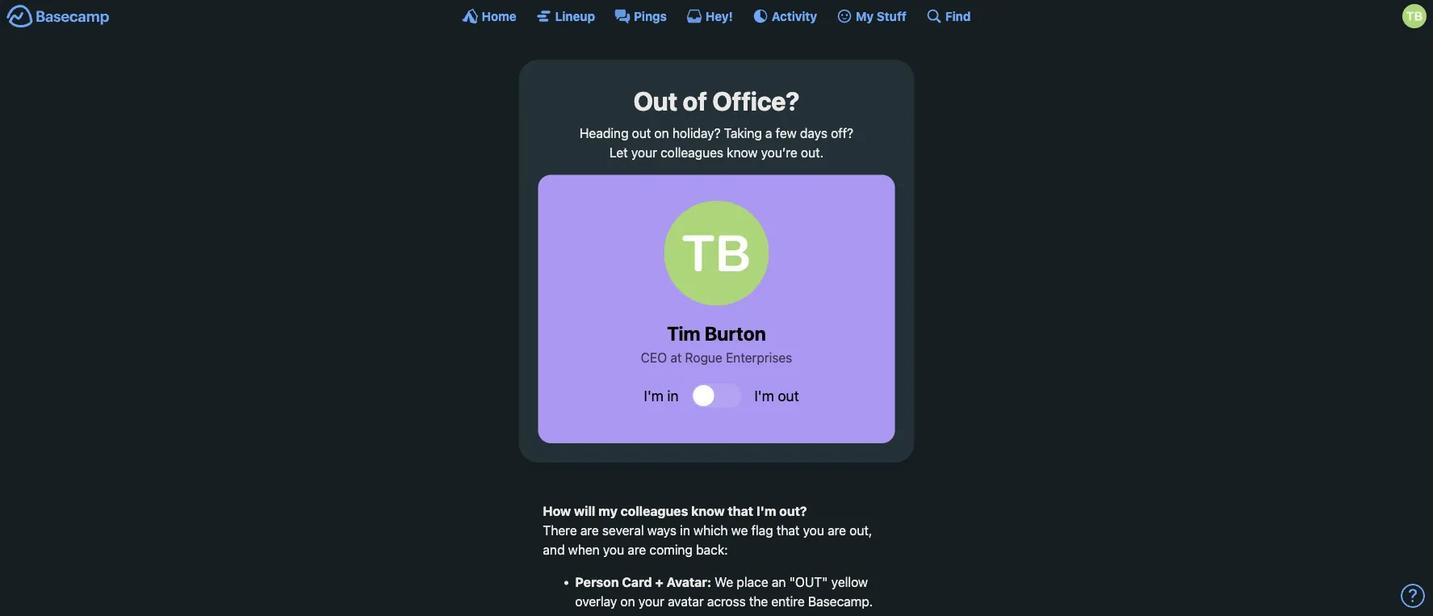Task type: describe. For each thing, give the bounding box(es) containing it.
0 horizontal spatial you
[[603, 542, 624, 558]]

we place an "out" yellow overlay on your avatar across the entire basecamp. check it out by switching "i'm out" using the togg
[[575, 575, 876, 616]]

1 horizontal spatial that
[[777, 523, 800, 538]]

activity link
[[752, 8, 817, 24]]

main element
[[0, 0, 1433, 31]]

by
[[649, 613, 663, 616]]

flag
[[751, 523, 773, 538]]

how will my colleagues know that i'm out? there are several ways in which we flag that you are out, and when you are coming back:
[[543, 504, 872, 558]]

switching
[[667, 613, 722, 616]]

an
[[772, 575, 786, 590]]

tim burton image
[[1403, 4, 1427, 28]]

i'm for i'm in
[[644, 387, 664, 404]]

out of office?
[[634, 86, 800, 116]]

hey! button
[[686, 8, 733, 24]]

days
[[800, 125, 828, 140]]

out inside we place an "out" yellow overlay on your avatar across the entire basecamp. check it out by switching "i'm out" using the togg
[[627, 613, 646, 616]]

in inside how will my colleagues know that i'm out? there are several ways in which we flag that you are out, and when you are coming back:
[[680, 523, 690, 538]]

my
[[599, 504, 618, 519]]

"i'm
[[726, 613, 749, 616]]

hey!
[[706, 9, 733, 23]]

2 horizontal spatial are
[[828, 523, 846, 538]]

stuff
[[877, 9, 907, 23]]

home
[[482, 9, 517, 23]]

basecamp.
[[808, 594, 873, 609]]

we
[[715, 575, 733, 590]]

ceo
[[641, 350, 667, 366]]

out
[[634, 86, 678, 116]]

rogue
[[685, 350, 723, 366]]

there
[[543, 523, 577, 538]]

across
[[707, 594, 746, 609]]

back:
[[696, 542, 728, 558]]

0 vertical spatial you
[[803, 523, 824, 538]]

holiday?
[[673, 125, 721, 140]]

1 vertical spatial the
[[816, 613, 835, 616]]

out for i'm
[[778, 387, 799, 404]]

a
[[766, 125, 772, 140]]

+
[[655, 575, 664, 590]]

out.
[[801, 144, 824, 160]]

of
[[683, 86, 707, 116]]

check
[[575, 613, 613, 616]]

coming
[[650, 542, 693, 558]]

out?
[[779, 504, 807, 519]]

using
[[781, 613, 813, 616]]

place
[[737, 575, 768, 590]]

avatar
[[668, 594, 704, 609]]

several
[[602, 523, 644, 538]]

lineup
[[555, 9, 595, 23]]



Task type: vqa. For each thing, say whether or not it's contained in the screenshot.
+
yes



Task type: locate. For each thing, give the bounding box(es) containing it.
pings
[[634, 9, 667, 23]]

you
[[803, 523, 824, 538], [603, 542, 624, 558]]

out inside the heading out on holiday? taking a few days off? let your colleagues know you're out.
[[632, 125, 651, 140]]

person card + avatar:
[[575, 575, 715, 590]]

i'm inside how will my colleagues know that i'm out? there are several ways in which we flag that you are out, and when you are coming back:
[[757, 504, 776, 519]]

person
[[575, 575, 619, 590]]

the
[[749, 594, 768, 609], [816, 613, 835, 616]]

in
[[667, 387, 679, 404], [680, 523, 690, 538]]

1 horizontal spatial the
[[816, 613, 835, 616]]

when
[[568, 542, 600, 558]]

lineup link
[[536, 8, 595, 24]]

at
[[671, 350, 682, 366]]

heading
[[580, 125, 629, 140]]

know up which
[[691, 504, 725, 519]]

taking
[[724, 125, 762, 140]]

out down enterprises
[[778, 387, 799, 404]]

in down 'at'
[[667, 387, 679, 404]]

tim
[[667, 322, 701, 344]]

how
[[543, 504, 571, 519]]

"out"
[[789, 575, 828, 590]]

0 horizontal spatial on
[[621, 594, 635, 609]]

on down out
[[655, 125, 669, 140]]

enterprises
[[726, 350, 792, 366]]

0 horizontal spatial that
[[728, 504, 753, 519]]

you down out? on the bottom right of page
[[803, 523, 824, 538]]

out for heading
[[632, 125, 651, 140]]

on
[[655, 125, 669, 140], [621, 594, 635, 609]]

your
[[631, 144, 657, 160], [639, 594, 664, 609]]

your inside we place an "out" yellow overlay on your avatar across the entire basecamp. check it out by switching "i'm out" using the togg
[[639, 594, 664, 609]]

out down out
[[632, 125, 651, 140]]

your up by
[[639, 594, 664, 609]]

burton
[[705, 322, 766, 344]]

1 vertical spatial your
[[639, 594, 664, 609]]

let
[[610, 144, 628, 160]]

1 vertical spatial you
[[603, 542, 624, 558]]

we
[[731, 523, 748, 538]]

ways
[[647, 523, 677, 538]]

you're
[[761, 144, 798, 160]]

out right it
[[627, 613, 646, 616]]

0 vertical spatial the
[[749, 594, 768, 609]]

1 vertical spatial colleagues
[[621, 504, 688, 519]]

are
[[580, 523, 599, 538], [828, 523, 846, 538], [628, 542, 646, 558]]

know down taking
[[727, 144, 758, 160]]

2 vertical spatial out
[[627, 613, 646, 616]]

out
[[632, 125, 651, 140], [778, 387, 799, 404], [627, 613, 646, 616]]

my stuff
[[856, 9, 907, 23]]

the up out"
[[749, 594, 768, 609]]

colleagues down the holiday?
[[661, 144, 724, 160]]

0 vertical spatial know
[[727, 144, 758, 160]]

off?
[[831, 125, 854, 140]]

know inside the heading out on holiday? taking a few days off? let your colleagues know you're out.
[[727, 144, 758, 160]]

activity
[[772, 9, 817, 23]]

0 horizontal spatial in
[[667, 387, 679, 404]]

my
[[856, 9, 874, 23]]

which
[[694, 523, 728, 538]]

0 vertical spatial out
[[632, 125, 651, 140]]

colleagues inside the heading out on holiday? taking a few days off? let your colleagues know you're out.
[[661, 144, 724, 160]]

0 vertical spatial your
[[631, 144, 657, 160]]

your right let
[[631, 144, 657, 160]]

are down several
[[628, 542, 646, 558]]

i'm down ceo
[[644, 387, 664, 404]]

i'm in
[[644, 387, 679, 404]]

switch accounts image
[[6, 4, 110, 29]]

0 vertical spatial that
[[728, 504, 753, 519]]

i'm out
[[755, 387, 799, 404]]

colleagues up "ways"
[[621, 504, 688, 519]]

i'm up flag
[[757, 504, 776, 519]]

colleagues
[[661, 144, 724, 160], [621, 504, 688, 519]]

1 horizontal spatial on
[[655, 125, 669, 140]]

avatar:
[[667, 575, 712, 590]]

few
[[776, 125, 797, 140]]

1 vertical spatial that
[[777, 523, 800, 538]]

tim burton ceo         at         rogue enterprises
[[641, 322, 792, 366]]

find
[[946, 9, 971, 23]]

1 vertical spatial in
[[680, 523, 690, 538]]

in right "ways"
[[680, 523, 690, 538]]

i'm
[[644, 387, 664, 404], [755, 387, 774, 404], [757, 504, 776, 519]]

that down out? on the bottom right of page
[[777, 523, 800, 538]]

that up we at bottom right
[[728, 504, 753, 519]]

i'm down enterprises
[[755, 387, 774, 404]]

know inside how will my colleagues know that i'm out? there are several ways in which we flag that you are out, and when you are coming back:
[[691, 504, 725, 519]]

0 horizontal spatial the
[[749, 594, 768, 609]]

will
[[574, 504, 595, 519]]

my stuff button
[[837, 8, 907, 24]]

1 vertical spatial on
[[621, 594, 635, 609]]

office?
[[713, 86, 800, 116]]

it
[[616, 613, 623, 616]]

home link
[[462, 8, 517, 24]]

find button
[[926, 8, 971, 24]]

your inside the heading out on holiday? taking a few days off? let your colleagues know you're out.
[[631, 144, 657, 160]]

entire
[[772, 594, 805, 609]]

colleagues inside how will my colleagues know that i'm out? there are several ways in which we flag that you are out, and when you are coming back:
[[621, 504, 688, 519]]

1 horizontal spatial are
[[628, 542, 646, 558]]

overlay
[[575, 594, 617, 609]]

on up it
[[621, 594, 635, 609]]

that
[[728, 504, 753, 519], [777, 523, 800, 538]]

card
[[622, 575, 652, 590]]

you down several
[[603, 542, 624, 558]]

1 vertical spatial out
[[778, 387, 799, 404]]

i'm for i'm out
[[755, 387, 774, 404]]

out"
[[753, 613, 778, 616]]

are left out,
[[828, 523, 846, 538]]

on inside the heading out on holiday? taking a few days off? let your colleagues know you're out.
[[655, 125, 669, 140]]

and
[[543, 542, 565, 558]]

1 horizontal spatial know
[[727, 144, 758, 160]]

0 horizontal spatial know
[[691, 504, 725, 519]]

0 vertical spatial colleagues
[[661, 144, 724, 160]]

the down basecamp.
[[816, 613, 835, 616]]

0 vertical spatial on
[[655, 125, 669, 140]]

pings button
[[615, 8, 667, 24]]

0 vertical spatial in
[[667, 387, 679, 404]]

yellow
[[832, 575, 868, 590]]

out,
[[850, 523, 872, 538]]

on inside we place an "out" yellow overlay on your avatar across the entire basecamp. check it out by switching "i'm out" using the togg
[[621, 594, 635, 609]]

heading out on holiday? taking a few days off? let your colleagues know you're out.
[[580, 125, 854, 160]]

0 horizontal spatial are
[[580, 523, 599, 538]]

know
[[727, 144, 758, 160], [691, 504, 725, 519]]

are down will on the left bottom of page
[[580, 523, 599, 538]]

1 horizontal spatial in
[[680, 523, 690, 538]]

1 horizontal spatial you
[[803, 523, 824, 538]]

1 vertical spatial know
[[691, 504, 725, 519]]



